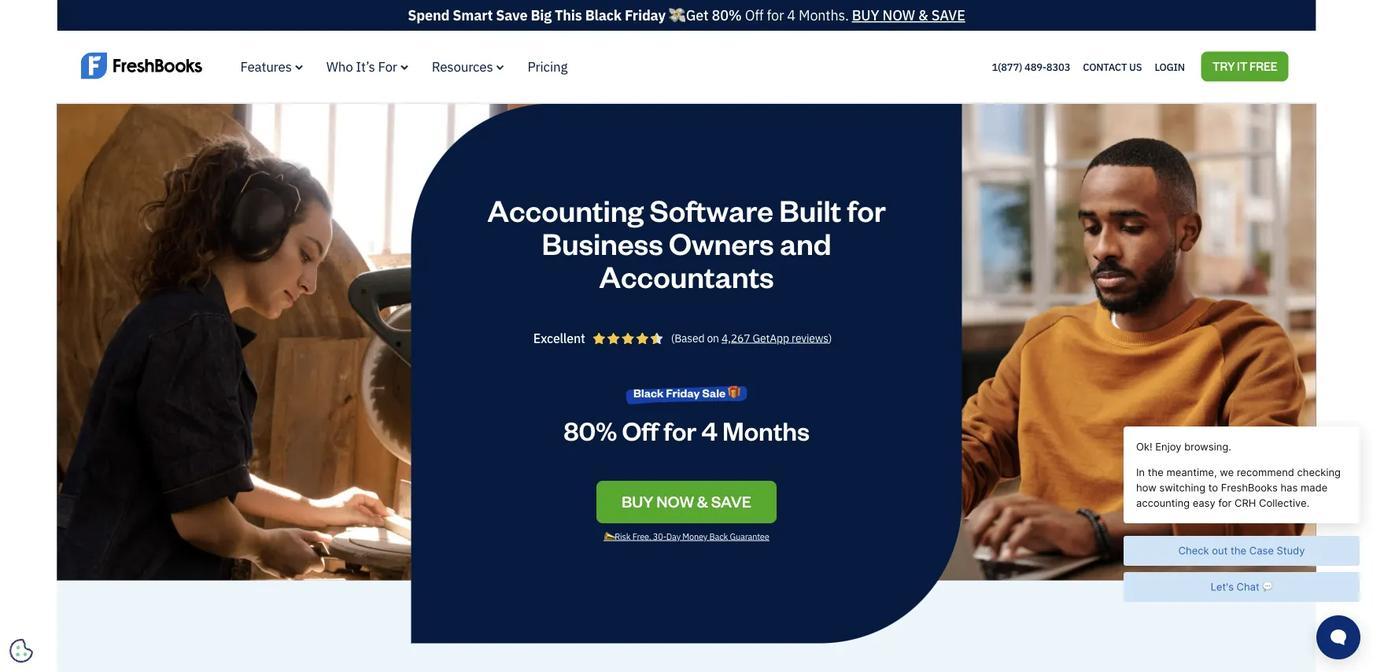Task type: vqa. For each thing, say whether or not it's contained in the screenshot.
day on the bottom left
yes



Task type: describe. For each thing, give the bounding box(es) containing it.
0 vertical spatial buy now & save link
[[852, 6, 966, 24]]

save
[[496, 6, 528, 24]]

30-
[[653, 531, 667, 542]]

0 horizontal spatial buy
[[622, 491, 654, 512]]

0 vertical spatial buy
[[852, 6, 880, 24]]

spend
[[408, 6, 450, 24]]

free
[[1250, 58, 1278, 73]]

📣
[[604, 531, 613, 542]]

4,267 getapp reviews link
[[722, 331, 829, 345]]

and
[[780, 223, 832, 262]]

📣 risk free. 30-day money back guarantee link
[[598, 531, 776, 554]]

(based on 4,267 getapp reviews )
[[671, 331, 832, 345]]

💸
[[669, 6, 683, 24]]

owners
[[669, 223, 774, 262]]

(based
[[671, 331, 705, 345]]

campaign label image
[[626, 381, 748, 405]]

)
[[829, 331, 832, 345]]

accounting software built for business owners and accountants
[[488, 190, 886, 295]]

1 horizontal spatial for
[[767, 6, 784, 24]]

cookie preferences image
[[9, 639, 33, 663]]

months.
[[799, 6, 849, 24]]

resources
[[432, 58, 493, 75]]

day
[[667, 531, 681, 542]]

0 vertical spatial off
[[745, 6, 764, 24]]

resources link
[[432, 58, 504, 75]]

80% off for 4 months
[[564, 414, 810, 447]]

built
[[780, 190, 842, 229]]

who it's for
[[327, 58, 397, 75]]

0 horizontal spatial for
[[664, 414, 697, 447]]

0 vertical spatial save
[[932, 6, 966, 24]]

excellent
[[534, 330, 585, 347]]

try it free
[[1213, 58, 1278, 73]]

1 horizontal spatial 80%
[[712, 6, 742, 24]]

0 horizontal spatial 80%
[[564, 414, 617, 447]]

accounting
[[488, 190, 644, 229]]

back
[[710, 531, 728, 542]]

contact us
[[1084, 60, 1143, 73]]

0 horizontal spatial save
[[711, 491, 752, 512]]

who
[[327, 58, 353, 75]]

try
[[1213, 58, 1236, 73]]

1 horizontal spatial &
[[919, 6, 929, 24]]

1(877) 489-8303
[[992, 60, 1071, 73]]

guarantee
[[730, 531, 770, 542]]

reviews
[[792, 331, 829, 345]]

big
[[531, 6, 552, 24]]



Task type: locate. For each thing, give the bounding box(es) containing it.
0 horizontal spatial 4
[[702, 414, 718, 447]]

save
[[932, 6, 966, 24], [711, 491, 752, 512]]

1 horizontal spatial off
[[745, 6, 764, 24]]

1 horizontal spatial now
[[883, 6, 916, 24]]

contact
[[1084, 60, 1128, 73]]

getapp
[[753, 331, 790, 345]]

1(877)
[[992, 60, 1023, 73]]

📣 risk free. 30-day money back guarantee
[[604, 531, 770, 542]]

now up day
[[657, 491, 694, 512]]

accountants
[[599, 256, 774, 295]]

for
[[767, 6, 784, 24], [848, 190, 886, 229], [664, 414, 697, 447]]

1 vertical spatial off
[[622, 414, 659, 447]]

buy up the free.
[[622, 491, 654, 512]]

smart
[[453, 6, 493, 24]]

1 horizontal spatial save
[[932, 6, 966, 24]]

now
[[883, 6, 916, 24], [657, 491, 694, 512]]

months
[[723, 414, 810, 447]]

now right months.
[[883, 6, 916, 24]]

for down campaign label image at the bottom of page
[[664, 414, 697, 447]]

login link
[[1155, 56, 1185, 77]]

black
[[585, 6, 622, 24]]

pricing
[[528, 58, 568, 75]]

buy
[[852, 6, 880, 24], [622, 491, 654, 512]]

489-
[[1025, 60, 1047, 73]]

software
[[650, 190, 774, 229]]

0 vertical spatial &
[[919, 6, 929, 24]]

features
[[241, 58, 292, 75]]

1(877) 489-8303 link
[[992, 60, 1071, 73]]

1 vertical spatial 80%
[[564, 414, 617, 447]]

0 horizontal spatial buy now & save link
[[597, 481, 777, 523]]

risk
[[615, 531, 631, 542]]

star rating image
[[593, 332, 663, 344]]

for
[[378, 58, 397, 75]]

8303
[[1047, 60, 1071, 73]]

0 vertical spatial now
[[883, 6, 916, 24]]

cookie consent banner dialog
[[12, 479, 248, 661]]

2 horizontal spatial for
[[848, 190, 886, 229]]

for inside accounting software built for business owners and accountants
[[848, 190, 886, 229]]

&
[[919, 6, 929, 24], [697, 491, 708, 512]]

1 vertical spatial buy now & save link
[[597, 481, 777, 523]]

1 vertical spatial for
[[848, 190, 886, 229]]

friday
[[625, 6, 666, 24]]

try it free link
[[1202, 52, 1289, 82]]

0 horizontal spatial now
[[657, 491, 694, 512]]

get
[[686, 6, 709, 24]]

freshbooks logo image
[[81, 51, 203, 81]]

off
[[745, 6, 764, 24], [622, 414, 659, 447]]

business
[[542, 223, 663, 262]]

it
[[1238, 58, 1248, 73]]

this
[[555, 6, 582, 24]]

1 vertical spatial buy
[[622, 491, 654, 512]]

0 horizontal spatial &
[[697, 491, 708, 512]]

1 vertical spatial 4
[[702, 414, 718, 447]]

1 vertical spatial now
[[657, 491, 694, 512]]

buy now & save
[[622, 491, 752, 512]]

spend smart save big this black friday 💸 get 80% off for 4 months. buy now & save
[[408, 6, 966, 24]]

it's
[[356, 58, 375, 75]]

us
[[1130, 60, 1143, 73]]

4 down campaign label image at the bottom of page
[[702, 414, 718, 447]]

contact us link
[[1084, 56, 1143, 77]]

0 vertical spatial for
[[767, 6, 784, 24]]

free.
[[633, 531, 651, 542]]

1 horizontal spatial buy now & save link
[[852, 6, 966, 24]]

buy now & save link
[[852, 6, 966, 24], [597, 481, 777, 523]]

off right get
[[745, 6, 764, 24]]

pricing link
[[528, 58, 568, 75]]

80%
[[712, 6, 742, 24], [564, 414, 617, 447]]

login
[[1155, 60, 1185, 73]]

4
[[788, 6, 796, 24], [702, 414, 718, 447]]

buy right months.
[[852, 6, 880, 24]]

0 horizontal spatial off
[[622, 414, 659, 447]]

off down campaign label image at the bottom of page
[[622, 414, 659, 447]]

1 horizontal spatial buy
[[852, 6, 880, 24]]

for left months.
[[767, 6, 784, 24]]

4,267
[[722, 331, 751, 345]]

2 vertical spatial for
[[664, 414, 697, 447]]

features link
[[241, 58, 303, 75]]

0 vertical spatial 4
[[788, 6, 796, 24]]

money
[[683, 531, 708, 542]]

0 vertical spatial 80%
[[712, 6, 742, 24]]

1 vertical spatial save
[[711, 491, 752, 512]]

1 vertical spatial &
[[697, 491, 708, 512]]

on
[[707, 331, 720, 345]]

4 left months.
[[788, 6, 796, 24]]

who it's for link
[[327, 58, 408, 75]]

1 horizontal spatial 4
[[788, 6, 796, 24]]

for right built
[[848, 190, 886, 229]]



